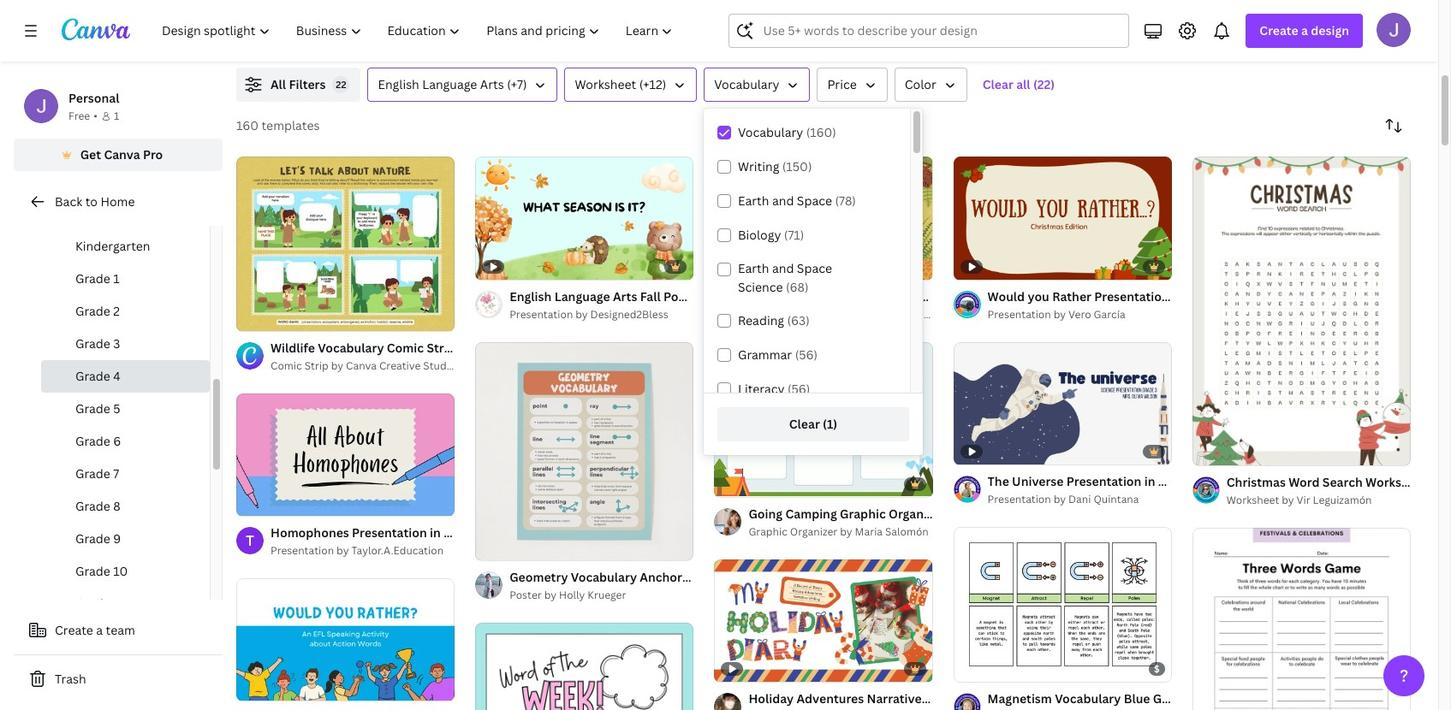 Task type: describe. For each thing, give the bounding box(es) containing it.
worksheet by vir leguizamón link
[[1227, 492, 1411, 509]]

energy transformation link
[[1209, 11, 1451, 30]]

vocabulary inside geometry vocabulary anchor chart poster in blue simple style poster by holly krueger
[[571, 569, 637, 585]]

presentation by vero garcía link
[[988, 306, 1172, 323]]

color button
[[894, 68, 967, 102]]

10
[[113, 563, 128, 580]]

kindergarten
[[75, 238, 150, 254]]

white
[[1212, 474, 1246, 490]]

canva inside the 'introduction to waves lesson by canva creative studio'
[[323, 31, 353, 45]]

presentation by taylor.a.education link
[[271, 543, 455, 560]]

grade 5 link
[[41, 393, 210, 426]]

the water cycle link
[[896, 11, 1154, 30]]

pro
[[143, 146, 163, 163]]

create for create a team
[[55, 622, 93, 639]]

of for worksheet by vir leguizamón
[[1212, 445, 1221, 458]]

homophones presentation in pink blue illustrative style image
[[236, 394, 455, 517]]

introduction to waves link
[[271, 11, 529, 30]]

pink
[[444, 525, 469, 541]]

clear for clear all (22)
[[983, 76, 1014, 92]]

flashcard
[[1220, 691, 1276, 707]]

back to home
[[55, 193, 135, 210]]

magnetism
[[988, 691, 1052, 707]]

back
[[55, 193, 82, 210]]

2 for magnetism vocabulary blue green icon flashcard
[[984, 662, 990, 675]]

introduction for introduction to electricity
[[583, 12, 657, 28]]

icon
[[1191, 691, 1217, 707]]

maria
[[855, 525, 883, 539]]

lesson by canva creative studio link for energy transformation
[[1209, 30, 1451, 47]]

pre-
[[75, 205, 99, 222]]

•
[[94, 109, 98, 123]]

1 vertical spatial 11
[[113, 596, 126, 612]]

school
[[99, 205, 138, 222]]

1 vertical spatial 3
[[113, 336, 120, 352]]

grade 1 link
[[41, 263, 210, 295]]

grade for grade 11
[[75, 596, 110, 612]]

22 filter options selected element
[[333, 76, 350, 93]]

chart
[[685, 569, 718, 585]]

earth and space (78)
[[738, 193, 856, 209]]

of for comic strip by canva creative studio
[[255, 311, 265, 324]]

5
[[113, 401, 120, 417]]

geometry vocabulary anchor chart poster in blue simple style link
[[510, 568, 877, 587]]

back to home link
[[14, 185, 223, 219]]

jacob simon image
[[1377, 13, 1411, 47]]

3 inside "link"
[[267, 311, 273, 324]]

filters
[[289, 76, 326, 92]]

grade 2 link
[[41, 295, 210, 328]]

(+7)
[[507, 76, 527, 92]]

presentation inside presentation by vero garcía link
[[988, 307, 1051, 322]]

$
[[1154, 663, 1160, 676]]

going camping graphic organizer in colorful simple style image
[[714, 342, 933, 497]]

lesson for the water cycle
[[896, 31, 931, 45]]

simple inside going camping graphic organizer in colorful simple style graphic organizer by maria salomón
[[1013, 506, 1053, 522]]

style inside going camping graphic organizer in colorful simple style graphic organizer by maria salomón
[[1056, 506, 1086, 522]]

1 horizontal spatial poster
[[721, 569, 759, 585]]

strip
[[304, 359, 329, 373]]

pre-school link
[[41, 198, 210, 230]]

design
[[1311, 22, 1349, 39]]

clear (1)
[[789, 416, 837, 432]]

7
[[113, 466, 119, 482]]

lesson inside energy transformation lesson by canva creative studio
[[1209, 31, 1244, 45]]

in inside homophones presentation in pink blue illustrative style presentation by taylor.a.education
[[430, 525, 441, 541]]

by inside homophones presentation in pink blue illustrative style presentation by taylor.a.education
[[337, 544, 349, 558]]

taylor.a.education image
[[236, 527, 264, 555]]

grade 9 link
[[41, 523, 210, 556]]

by inside the water cycle lesson by canva creative studio
[[933, 31, 946, 45]]

by right strip
[[331, 359, 343, 373]]

1 of 2 link for poster by holly krueger
[[475, 342, 694, 561]]

leguizamón
[[1313, 493, 1372, 508]]

9
[[113, 531, 121, 547]]

introduction to electricity link
[[583, 11, 841, 30]]

lesson for introduction to waves
[[271, 31, 305, 45]]

english language arts (+7) button
[[368, 68, 558, 102]]

by left vir
[[1282, 493, 1294, 508]]

of for poster by holly krueger
[[495, 540, 504, 553]]

1 of 2 for worksheet by vir leguizamón
[[1204, 445, 1229, 458]]

english
[[378, 76, 419, 92]]

cycle
[[958, 12, 990, 28]]

presentation inside 'presentation by canva creative studio' link
[[749, 307, 812, 322]]

presentation by designed2bless
[[510, 307, 668, 322]]

to for home
[[85, 193, 98, 210]]

(68)
[[786, 279, 809, 295]]

1 for homophones presentation in pink blue illustrative style image
[[248, 496, 253, 509]]

(63)
[[787, 312, 810, 329]]

salomón
[[885, 525, 929, 539]]

universe
[[1012, 474, 1064, 490]]

grade for grade 1
[[75, 271, 110, 287]]

vocabulary up writing (150)
[[738, 124, 803, 140]]

presentation by dani quintana link
[[988, 492, 1172, 509]]

canva inside "introduction to electricity lesson by canva creative studio"
[[635, 31, 666, 45]]

canva inside button
[[104, 146, 140, 163]]

create for create a design
[[1260, 22, 1299, 39]]

grade for grade 10
[[75, 563, 110, 580]]

homophones
[[271, 525, 349, 541]]

electricity
[[675, 12, 735, 28]]

style inside geometry vocabulary anchor chart poster in blue simple style poster by holly krueger
[[848, 569, 877, 585]]

blue left 'green'
[[1124, 691, 1150, 707]]

team
[[106, 622, 135, 639]]

the for the universe presentation in blue and white illustrative style
[[988, 474, 1009, 490]]

lesson for introduction to electricity
[[583, 31, 618, 45]]

presentation inside the presentation by designed2bless link
[[510, 307, 573, 322]]

geometry vocabulary anchor chart poster in blue simple style image
[[475, 342, 694, 561]]

trash
[[55, 671, 86, 687]]

(71)
[[784, 227, 804, 243]]

writing (150)
[[738, 158, 812, 175]]

all filters
[[271, 76, 326, 92]]

blue inside the universe presentation in blue and white illustrative style presentation by dani quintana
[[1158, 474, 1185, 490]]

blue inside homophones presentation in pink blue illustrative style presentation by taylor.a.education
[[472, 525, 498, 541]]

1 for wildlife vocabulary comic strip in yellow green brown friendly hand drawn style image
[[248, 311, 253, 324]]

literacy (56)
[[738, 381, 810, 397]]

language
[[422, 76, 477, 92]]

camping
[[785, 506, 837, 522]]

grade 10 link
[[41, 556, 210, 588]]

comic
[[271, 359, 302, 373]]

illustrative inside the universe presentation in blue and white illustrative style presentation by dani quintana
[[1249, 474, 1312, 490]]

clear all (22) button
[[974, 68, 1063, 102]]

1 horizontal spatial 1 of 2 link
[[953, 527, 1172, 683]]

going
[[749, 506, 783, 522]]

the water cycle lesson by canva creative studio
[[896, 12, 1058, 45]]

grammar
[[738, 347, 792, 363]]

1 of 3 link
[[236, 157, 455, 331]]

blue inside geometry vocabulary anchor chart poster in blue simple style poster by holly krueger
[[775, 569, 802, 585]]

grade 8
[[75, 498, 121, 515]]

grade 9
[[75, 531, 121, 547]]

grade for grade 4
[[75, 368, 110, 384]]

grade for grade 9
[[75, 531, 110, 547]]

Search search field
[[763, 15, 1118, 47]]

designed2bless
[[590, 307, 668, 322]]

(78)
[[835, 193, 856, 209]]

lesson by canva creative studio link for introduction to electricity
[[583, 30, 841, 47]]

worksheet (+12)
[[575, 76, 666, 92]]

get canva pro button
[[14, 139, 223, 171]]

and for (78)
[[772, 193, 794, 209]]

comic strip by canva creative studio
[[271, 359, 456, 373]]

festivals and celebrations three words game worksheet in lilac simple style image
[[1192, 528, 1411, 711]]

of for presentation by taylor.a.education
[[255, 496, 265, 509]]

grade 6
[[75, 433, 121, 449]]

anchor
[[640, 569, 682, 585]]

creative right strip
[[379, 359, 421, 373]]

get
[[80, 146, 101, 163]]

lesson by canva creative studio link for introduction to waves
[[271, 30, 529, 47]]

by inside the 'introduction to waves lesson by canva creative studio'
[[308, 31, 320, 45]]

to for waves
[[347, 12, 360, 28]]

personal
[[68, 90, 119, 106]]

earth for earth and space (78)
[[738, 193, 769, 209]]

by left vero
[[1054, 307, 1066, 322]]

christmas word search worksheet in brown, red, and green retro style image
[[1192, 157, 1411, 466]]

clear all (22)
[[983, 76, 1055, 92]]

transformation
[[1252, 12, 1342, 28]]



Task type: vqa. For each thing, say whether or not it's contained in the screenshot.


Task type: locate. For each thing, give the bounding box(es) containing it.
a for design
[[1301, 22, 1308, 39]]

homophones presentation in pink blue illustrative style presentation by taylor.a.education
[[271, 525, 597, 558]]

grade for grade 8
[[75, 498, 110, 515]]

1 lesson by canva creative studio link from the left
[[271, 30, 529, 47]]

creative down energy transformation link
[[1294, 31, 1336, 45]]

to left the electricity
[[660, 12, 672, 28]]

grade 4
[[75, 368, 121, 384]]

6 grade from the top
[[75, 433, 110, 449]]

1 1 of 11 link from the top
[[236, 394, 455, 517]]

1 for geometry vocabulary anchor chart poster in blue simple style image
[[487, 540, 492, 553]]

8 grade from the top
[[75, 498, 110, 515]]

literacy
[[738, 381, 785, 397]]

1 for would you rather efl speaking activity presentation in colorful illustrative style image
[[248, 681, 253, 693]]

by left designed2bless in the left of the page
[[576, 307, 588, 322]]

and left white
[[1187, 474, 1209, 490]]

1 horizontal spatial introduction
[[583, 12, 657, 28]]

0 horizontal spatial 1 of 2 link
[[475, 342, 694, 561]]

create inside dropdown button
[[1260, 22, 1299, 39]]

style up worksheet by vir leguizamón link
[[1315, 474, 1345, 490]]

grade up grade 2
[[75, 271, 110, 287]]

style up geometry
[[567, 525, 597, 541]]

2 grade from the top
[[75, 303, 110, 319]]

0 horizontal spatial in
[[430, 525, 441, 541]]

1 of 2 up magnetism
[[965, 662, 990, 675]]

creative down 'waves'
[[356, 31, 397, 45]]

1 vertical spatial worksheet
[[1227, 493, 1279, 508]]

1 inside "link"
[[248, 311, 253, 324]]

0 horizontal spatial the
[[896, 12, 918, 28]]

4 lesson from the left
[[1209, 31, 1244, 45]]

to right back
[[85, 193, 98, 210]]

organizer up salomón
[[889, 506, 945, 522]]

1 vertical spatial create
[[55, 622, 93, 639]]

4 lesson by canva creative studio link from the left
[[1209, 30, 1451, 47]]

lesson
[[271, 31, 305, 45], [583, 31, 618, 45], [896, 31, 931, 45], [1209, 31, 1244, 45]]

biology (71)
[[738, 227, 804, 243]]

0 vertical spatial 11
[[267, 496, 277, 509]]

0 vertical spatial 1 of 11
[[248, 496, 277, 509]]

lesson by canva creative studio link up all
[[896, 30, 1154, 47]]

2 up white
[[1223, 445, 1229, 458]]

grade left 7
[[75, 466, 110, 482]]

the inside the water cycle lesson by canva creative studio
[[896, 12, 918, 28]]

2 space from the top
[[797, 260, 832, 277]]

0 vertical spatial space
[[797, 193, 832, 209]]

1 horizontal spatial in
[[761, 569, 772, 585]]

a for team
[[96, 622, 103, 639]]

by down energy
[[1246, 31, 1258, 45]]

by left maria
[[840, 525, 852, 539]]

creative inside energy transformation lesson by canva creative studio
[[1294, 31, 1336, 45]]

water
[[920, 12, 955, 28]]

canva up (+12) in the left top of the page
[[635, 31, 666, 45]]

lesson by canva creative studio link down 'waves'
[[271, 30, 529, 47]]

1 grade from the top
[[75, 271, 110, 287]]

simple
[[1013, 506, 1053, 522], [804, 569, 845, 585]]

blue down the going
[[775, 569, 802, 585]]

3 grade from the top
[[75, 336, 110, 352]]

energy transformation image
[[1175, 0, 1451, 4]]

1 horizontal spatial simple
[[1013, 506, 1053, 522]]

3
[[267, 311, 273, 324], [113, 336, 120, 352]]

0 vertical spatial 1 of 11 link
[[236, 394, 455, 517]]

0 horizontal spatial simple
[[804, 569, 845, 585]]

poster down geometry
[[510, 588, 542, 603]]

creative inside "introduction to electricity lesson by canva creative studio"
[[669, 31, 710, 45]]

5 grade from the top
[[75, 401, 110, 417]]

by inside "introduction to electricity lesson by canva creative studio"
[[620, 31, 633, 45]]

create
[[1260, 22, 1299, 39], [55, 622, 93, 639]]

introduction for introduction to waves
[[271, 12, 344, 28]]

grade for grade 6
[[75, 433, 110, 449]]

2 for geometry vocabulary anchor chart poster in blue simple style image
[[506, 540, 512, 553]]

1 horizontal spatial illustrative
[[1249, 474, 1312, 490]]

by right '(63)' at right
[[815, 307, 827, 322]]

studio inside the water cycle lesson by canva creative studio
[[1025, 31, 1058, 45]]

0 horizontal spatial create
[[55, 622, 93, 639]]

0 vertical spatial simple
[[1013, 506, 1053, 522]]

0 horizontal spatial poster
[[510, 588, 542, 603]]

1 of 11 link
[[236, 394, 455, 517], [236, 579, 455, 701]]

worksheet down white
[[1227, 493, 1279, 508]]

organizer
[[889, 506, 945, 522], [790, 525, 838, 539]]

1 space from the top
[[797, 193, 832, 209]]

1 vertical spatial and
[[772, 260, 794, 277]]

krueger
[[588, 588, 626, 603]]

1 of 2 up white
[[1204, 445, 1229, 458]]

1 vertical spatial the
[[988, 474, 1009, 490]]

grade left 9
[[75, 531, 110, 547]]

by inside geometry vocabulary anchor chart poster in blue simple style poster by holly krueger
[[544, 588, 557, 603]]

vocabulary
[[714, 76, 779, 92], [738, 124, 803, 140], [571, 569, 637, 585], [1055, 691, 1121, 707]]

1 vertical spatial in
[[430, 525, 441, 541]]

introduction to electricity lesson by canva creative studio
[[583, 12, 745, 45]]

3 up 4
[[113, 336, 120, 352]]

lesson by canva creative studio link down the electricity
[[583, 30, 841, 47]]

create a team button
[[14, 614, 223, 648]]

(56) down '(63)' at right
[[795, 347, 818, 363]]

a left "design"
[[1301, 22, 1308, 39]]

grade for grade 3
[[75, 336, 110, 352]]

None search field
[[729, 14, 1130, 48]]

0 vertical spatial a
[[1301, 22, 1308, 39]]

1 of 2 link for worksheet by vir leguizamón
[[1192, 157, 1411, 466]]

clear left (1)
[[789, 416, 820, 432]]

lesson by canva creative studio link for the water cycle
[[896, 30, 1154, 47]]

style down "universe"
[[1056, 506, 1086, 522]]

style
[[1315, 474, 1345, 490], [1056, 506, 1086, 522], [567, 525, 597, 541], [848, 569, 877, 585]]

3 lesson from the left
[[896, 31, 931, 45]]

1 for magnetism vocabulary blue green icon flashcard
[[965, 662, 970, 675]]

clear left all
[[983, 76, 1014, 92]]

by up worksheet (+12)
[[620, 31, 633, 45]]

and down writing (150)
[[772, 193, 794, 209]]

clear
[[983, 76, 1014, 92], [789, 416, 820, 432]]

0 vertical spatial organizer
[[889, 506, 945, 522]]

grade left 5
[[75, 401, 110, 417]]

space up (68) at the right
[[797, 260, 832, 277]]

2 horizontal spatial 1 of 2 link
[[1192, 157, 1411, 466]]

1 vertical spatial clear
[[789, 416, 820, 432]]

2 up geometry
[[506, 540, 512, 553]]

blue right pink
[[472, 525, 498, 541]]

create a team
[[55, 622, 135, 639]]

grade left the 6
[[75, 433, 110, 449]]

color
[[905, 76, 936, 92]]

holly
[[559, 588, 585, 603]]

grade 6 link
[[41, 426, 210, 458]]

canva inside the water cycle lesson by canva creative studio
[[948, 31, 979, 45]]

creative down the electricity
[[669, 31, 710, 45]]

canva right '(63)' at right
[[829, 307, 860, 322]]

creative
[[356, 31, 397, 45], [669, 31, 710, 45], [981, 31, 1023, 45], [1294, 31, 1336, 45], [863, 307, 904, 322], [379, 359, 421, 373]]

1 vertical spatial 1 of 11 link
[[236, 579, 455, 701]]

3 up comic
[[267, 311, 273, 324]]

0 horizontal spatial 1 of 2
[[487, 540, 512, 553]]

grade left 4
[[75, 368, 110, 384]]

1 of 3
[[248, 311, 273, 324]]

a inside dropdown button
[[1301, 22, 1308, 39]]

0 vertical spatial clear
[[983, 76, 1014, 92]]

0 vertical spatial and
[[772, 193, 794, 209]]

2 vertical spatial 1 of 2
[[965, 662, 990, 675]]

green
[[1153, 691, 1188, 707]]

in down the going
[[761, 569, 772, 585]]

and for science
[[772, 260, 794, 277]]

grade 8 link
[[41, 491, 210, 523]]

1 horizontal spatial worksheet
[[1227, 493, 1279, 508]]

lesson inside "introduction to electricity lesson by canva creative studio"
[[583, 31, 618, 45]]

presentation by vero garcía
[[988, 307, 1125, 322]]

lesson up worksheet (+12)
[[583, 31, 618, 45]]

lesson inside the water cycle lesson by canva creative studio
[[896, 31, 931, 45]]

1 of 2 for poster by holly krueger
[[487, 540, 512, 553]]

the universe presentation in blue and white illustrative style link
[[988, 473, 1345, 492]]

by down "homophones"
[[337, 544, 349, 558]]

grade left 8
[[75, 498, 110, 515]]

vocabulary button
[[704, 68, 810, 102]]

0 horizontal spatial introduction
[[271, 12, 344, 28]]

11 grade from the top
[[75, 596, 110, 612]]

2
[[113, 303, 120, 319], [1223, 445, 1229, 458], [506, 540, 512, 553], [984, 662, 990, 675]]

earth inside earth and space science
[[738, 260, 769, 277]]

vero
[[1068, 307, 1091, 322]]

earth for earth and space science
[[738, 260, 769, 277]]

grade 7 link
[[41, 458, 210, 491]]

magnetism vocabulary blue green icon flashcard image
[[953, 528, 1172, 682]]

style inside the universe presentation in blue and white illustrative style presentation by dani quintana
[[1315, 474, 1345, 490]]

lesson by canva creative studio link
[[271, 30, 529, 47], [583, 30, 841, 47], [896, 30, 1154, 47], [1209, 30, 1451, 47]]

graphic down the going
[[749, 525, 788, 539]]

creative inside the water cycle lesson by canva creative studio
[[981, 31, 1023, 45]]

2 lesson from the left
[[583, 31, 618, 45]]

grade 3
[[75, 336, 120, 352]]

1 horizontal spatial to
[[347, 12, 360, 28]]

0 vertical spatial 3
[[267, 311, 273, 324]]

(150)
[[782, 158, 812, 175]]

going camping graphic organizer in colorful simple style graphic organizer by maria salomón
[[749, 506, 1086, 539]]

studio inside energy transformation lesson by canva creative studio
[[1338, 31, 1371, 45]]

1 horizontal spatial 3
[[267, 311, 273, 324]]

by down geometry
[[544, 588, 557, 603]]

0 vertical spatial worksheet
[[575, 76, 636, 92]]

organizer down camping
[[790, 525, 838, 539]]

1 vertical spatial simple
[[804, 569, 845, 585]]

create down energy transformation image
[[1260, 22, 1299, 39]]

3 lesson by canva creative studio link from the left
[[896, 30, 1154, 47]]

11 for would you rather efl speaking activity presentation in colorful illustrative style image
[[267, 681, 277, 693]]

vocabulary inside magnetism vocabulary blue green icon flashcard link
[[1055, 691, 1121, 707]]

and inside the universe presentation in blue and white illustrative style presentation by dani quintana
[[1187, 474, 1209, 490]]

worksheet left (+12) in the left top of the page
[[575, 76, 636, 92]]

presentation by canva creative studio
[[749, 307, 939, 322]]

2 vertical spatial 11
[[267, 681, 277, 693]]

canva down transformation
[[1261, 31, 1292, 45]]

in
[[1144, 474, 1155, 490], [430, 525, 441, 541], [761, 569, 772, 585]]

worksheet inside worksheet by vir leguizamón link
[[1227, 493, 1279, 508]]

2 vertical spatial in
[[761, 569, 772, 585]]

2 1 of 11 link from the top
[[236, 579, 455, 701]]

writing
[[738, 158, 779, 175]]

1 of 11 for homophones presentation in pink blue illustrative style image
[[248, 496, 277, 509]]

simple down "universe"
[[1013, 506, 1053, 522]]

2 horizontal spatial 1 of 2
[[1204, 445, 1229, 458]]

create down grade 11
[[55, 622, 93, 639]]

4 grade from the top
[[75, 368, 110, 384]]

geometry
[[510, 569, 568, 585]]

grade left 10
[[75, 563, 110, 580]]

2 for christmas word search worksheet in brown, red, and green retro style image
[[1223, 445, 1229, 458]]

by down 'water'
[[933, 31, 946, 45]]

free
[[68, 109, 90, 123]]

get canva pro
[[80, 146, 163, 163]]

canva up 22 in the left top of the page
[[323, 31, 353, 45]]

canva left "pro"
[[104, 146, 140, 163]]

price
[[827, 76, 857, 92]]

1 of 2 link
[[1192, 157, 1411, 466], [475, 342, 694, 561], [953, 527, 1172, 683]]

grade for grade 2
[[75, 303, 110, 319]]

10 grade from the top
[[75, 563, 110, 580]]

2 up magnetism
[[984, 662, 990, 675]]

(56) for grammar (56)
[[795, 347, 818, 363]]

creative inside the 'introduction to waves lesson by canva creative studio'
[[356, 31, 397, 45]]

0 vertical spatial (56)
[[795, 347, 818, 363]]

templates
[[262, 117, 320, 134]]

the inside the universe presentation in blue and white illustrative style presentation by dani quintana
[[988, 474, 1009, 490]]

1 horizontal spatial graphic
[[840, 506, 886, 522]]

earth down writing
[[738, 193, 769, 209]]

create a design
[[1260, 22, 1349, 39]]

grade up create a team in the bottom left of the page
[[75, 596, 110, 612]]

0 horizontal spatial to
[[85, 193, 98, 210]]

clear (1) button
[[717, 408, 909, 442]]

simple down the "graphic organizer by maria salomón" link in the bottom right of the page
[[804, 569, 845, 585]]

by inside the universe presentation in blue and white illustrative style presentation by dani quintana
[[1054, 492, 1066, 507]]

1 horizontal spatial 1 of 2
[[965, 662, 990, 675]]

magnetism vocabulary blue green icon flashcard link
[[988, 690, 1276, 709]]

grade for grade 7
[[75, 466, 110, 482]]

grade 5
[[75, 401, 120, 417]]

2 earth from the top
[[738, 260, 769, 277]]

(56) right literacy
[[788, 381, 810, 397]]

the universe presentation in blue and white illustrative style presentation by dani quintana
[[988, 474, 1345, 507]]

illustrative up worksheet by vir leguizamón
[[1249, 474, 1312, 490]]

lesson by canva creative studio link down transformation
[[1209, 30, 1451, 47]]

and
[[772, 193, 794, 209], [772, 260, 794, 277], [1187, 474, 1209, 490]]

grade down grade 2
[[75, 336, 110, 352]]

2 vertical spatial and
[[1187, 474, 1209, 490]]

lesson up all
[[271, 31, 305, 45]]

taylor.a.education element
[[236, 527, 264, 555]]

the up colorful
[[988, 474, 1009, 490]]

poster right chart
[[721, 569, 759, 585]]

a inside button
[[96, 622, 103, 639]]

0 vertical spatial graphic
[[840, 506, 886, 522]]

to left 'waves'
[[347, 12, 360, 28]]

earth up science on the right top
[[738, 260, 769, 277]]

0 vertical spatial create
[[1260, 22, 1299, 39]]

space for science
[[797, 260, 832, 277]]

0 horizontal spatial clear
[[789, 416, 820, 432]]

1 vertical spatial a
[[96, 622, 103, 639]]

biology
[[738, 227, 781, 243]]

11 for homophones presentation in pink blue illustrative style image
[[267, 496, 277, 509]]

0 vertical spatial 1 of 2
[[1204, 445, 1229, 458]]

create inside button
[[55, 622, 93, 639]]

wildlife vocabulary comic strip in yellow green brown friendly hand drawn style image
[[236, 157, 455, 331]]

worksheet for worksheet (+12)
[[575, 76, 636, 92]]

to
[[347, 12, 360, 28], [660, 12, 672, 28], [85, 193, 98, 210]]

would you rather efl speaking activity presentation in colorful illustrative style image
[[236, 579, 455, 701]]

by inside going camping graphic organizer in colorful simple style graphic organizer by maria salomón
[[840, 525, 852, 539]]

blue left white
[[1158, 474, 1185, 490]]

2 horizontal spatial to
[[660, 12, 672, 28]]

and inside earth and space science
[[772, 260, 794, 277]]

1 lesson from the left
[[271, 31, 305, 45]]

1 vertical spatial organizer
[[790, 525, 838, 539]]

top level navigation element
[[151, 14, 688, 48]]

presentation
[[510, 307, 573, 322], [749, 307, 812, 322], [988, 307, 1051, 322], [1067, 474, 1142, 490], [988, 492, 1051, 507], [352, 525, 427, 541], [271, 544, 334, 558]]

space left (78)
[[797, 193, 832, 209]]

graphic up maria
[[840, 506, 886, 522]]

1 vertical spatial illustrative
[[501, 525, 564, 541]]

vir
[[1297, 493, 1310, 508]]

dani
[[1068, 492, 1091, 507]]

0 vertical spatial poster
[[721, 569, 759, 585]]

studio inside the 'introduction to waves lesson by canva creative studio'
[[400, 31, 432, 45]]

introduction inside "introduction to electricity lesson by canva creative studio"
[[583, 12, 657, 28]]

vocabulary up vocabulary (160)
[[714, 76, 779, 92]]

1 vertical spatial 1 of 2
[[487, 540, 512, 553]]

1 of 11 for would you rather efl speaking activity presentation in colorful illustrative style image
[[248, 681, 277, 693]]

in inside the universe presentation in blue and white illustrative style presentation by dani quintana
[[1144, 474, 1155, 490]]

lesson down energy
[[1209, 31, 1244, 45]]

by left dani
[[1054, 492, 1066, 507]]

simple inside geometry vocabulary anchor chart poster in blue simple style poster by holly krueger
[[804, 569, 845, 585]]

1 earth from the top
[[738, 193, 769, 209]]

1 horizontal spatial organizer
[[889, 506, 945, 522]]

and up (68) at the right
[[772, 260, 794, 277]]

2 horizontal spatial in
[[1144, 474, 1155, 490]]

grade for grade 5
[[75, 401, 110, 417]]

worksheet inside worksheet (+12) button
[[575, 76, 636, 92]]

1 of 2 right pink
[[487, 540, 512, 553]]

1 vertical spatial graphic
[[749, 525, 788, 539]]

2 introduction from the left
[[583, 12, 657, 28]]

the left 'water'
[[896, 12, 918, 28]]

6
[[113, 433, 121, 449]]

a left team
[[96, 622, 103, 639]]

Sort by button
[[1377, 109, 1411, 143]]

geometry vocabulary anchor chart poster in blue simple style poster by holly krueger
[[510, 569, 877, 603]]

style down maria
[[848, 569, 877, 585]]

word of the week english vocabulary activity education worksheets in in yellow blue and pink colorful cute pastel sketchbook style image
[[475, 623, 694, 711]]

create a design button
[[1246, 14, 1363, 48]]

0 horizontal spatial 3
[[113, 336, 120, 352]]

in inside geometry vocabulary anchor chart poster in blue simple style poster by holly krueger
[[761, 569, 772, 585]]

0 horizontal spatial a
[[96, 622, 103, 639]]

2 1 of 11 from the top
[[248, 681, 277, 693]]

in up presentation by dani quintana link
[[1144, 474, 1155, 490]]

22
[[336, 78, 346, 91]]

of inside "link"
[[255, 311, 265, 324]]

reading
[[738, 312, 784, 329]]

in left pink
[[430, 525, 441, 541]]

1 vertical spatial (56)
[[788, 381, 810, 397]]

graphic organizer by maria salomón link
[[749, 524, 933, 541]]

lesson down 'water'
[[896, 31, 931, 45]]

2 lesson by canva creative studio link from the left
[[583, 30, 841, 47]]

lesson inside the 'introduction to waves lesson by canva creative studio'
[[271, 31, 305, 45]]

creative right '(63)' at right
[[863, 307, 904, 322]]

canva right strip
[[346, 359, 377, 373]]

canva inside energy transformation lesson by canva creative studio
[[1261, 31, 1292, 45]]

0 horizontal spatial organizer
[[790, 525, 838, 539]]

4
[[113, 368, 121, 384]]

0 horizontal spatial worksheet
[[575, 76, 636, 92]]

0 horizontal spatial graphic
[[749, 525, 788, 539]]

1 horizontal spatial create
[[1260, 22, 1299, 39]]

2 down grade 1 link
[[113, 303, 120, 319]]

1 for christmas word search worksheet in brown, red, and green retro style image
[[1204, 445, 1209, 458]]

1 vertical spatial earth
[[738, 260, 769, 277]]

studio inside "introduction to electricity lesson by canva creative studio"
[[713, 31, 745, 45]]

vocabulary inside "vocabulary" button
[[714, 76, 779, 92]]

style inside homophones presentation in pink blue illustrative style presentation by taylor.a.education
[[567, 525, 597, 541]]

by up filters
[[308, 31, 320, 45]]

introduction up filters
[[271, 12, 344, 28]]

grade 3 link
[[41, 328, 210, 360]]

illustrative up geometry
[[501, 525, 564, 541]]

all
[[1016, 76, 1030, 92]]

1 introduction from the left
[[271, 12, 344, 28]]

0 vertical spatial illustrative
[[1249, 474, 1312, 490]]

7 grade from the top
[[75, 466, 110, 482]]

1 vertical spatial space
[[797, 260, 832, 277]]

free •
[[68, 109, 98, 123]]

1 horizontal spatial clear
[[983, 76, 1014, 92]]

by inside energy transformation lesson by canva creative studio
[[1246, 31, 1258, 45]]

to for electricity
[[660, 12, 672, 28]]

1 horizontal spatial the
[[988, 474, 1009, 490]]

english language arts (+7)
[[378, 76, 527, 92]]

space inside earth and space science
[[797, 260, 832, 277]]

canva down cycle
[[948, 31, 979, 45]]

vocabulary up krueger
[[571, 569, 637, 585]]

the for the water cycle
[[896, 12, 918, 28]]

illustrative inside homophones presentation in pink blue illustrative style presentation by taylor.a.education
[[501, 525, 564, 541]]

0 horizontal spatial illustrative
[[501, 525, 564, 541]]

reading (63)
[[738, 312, 810, 329]]

worksheet (+12) button
[[565, 68, 697, 102]]

space
[[797, 193, 832, 209], [797, 260, 832, 277]]

homophones presentation in pink blue illustrative style link
[[271, 524, 597, 543]]

to inside the 'introduction to waves lesson by canva creative studio'
[[347, 12, 360, 28]]

0 vertical spatial in
[[1144, 474, 1155, 490]]

1 vertical spatial 1 of 11
[[248, 681, 277, 693]]

space for (78)
[[797, 193, 832, 209]]

to inside "introduction to electricity lesson by canva creative studio"
[[660, 12, 672, 28]]

grade down grade 1
[[75, 303, 110, 319]]

worksheet for worksheet by vir leguizamón
[[1227, 493, 1279, 508]]

grade 2
[[75, 303, 120, 319]]

0 vertical spatial earth
[[738, 193, 769, 209]]

0 vertical spatial the
[[896, 12, 918, 28]]

1 vertical spatial poster
[[510, 588, 542, 603]]

1 1 of 11 from the top
[[248, 496, 277, 509]]

9 grade from the top
[[75, 531, 110, 547]]

t link
[[236, 527, 264, 555]]

introduction inside the 'introduction to waves lesson by canva creative studio'
[[271, 12, 344, 28]]

(56) for literacy (56)
[[788, 381, 810, 397]]

clear for clear (1)
[[789, 416, 820, 432]]

160 templates
[[236, 117, 320, 134]]

1 horizontal spatial a
[[1301, 22, 1308, 39]]



